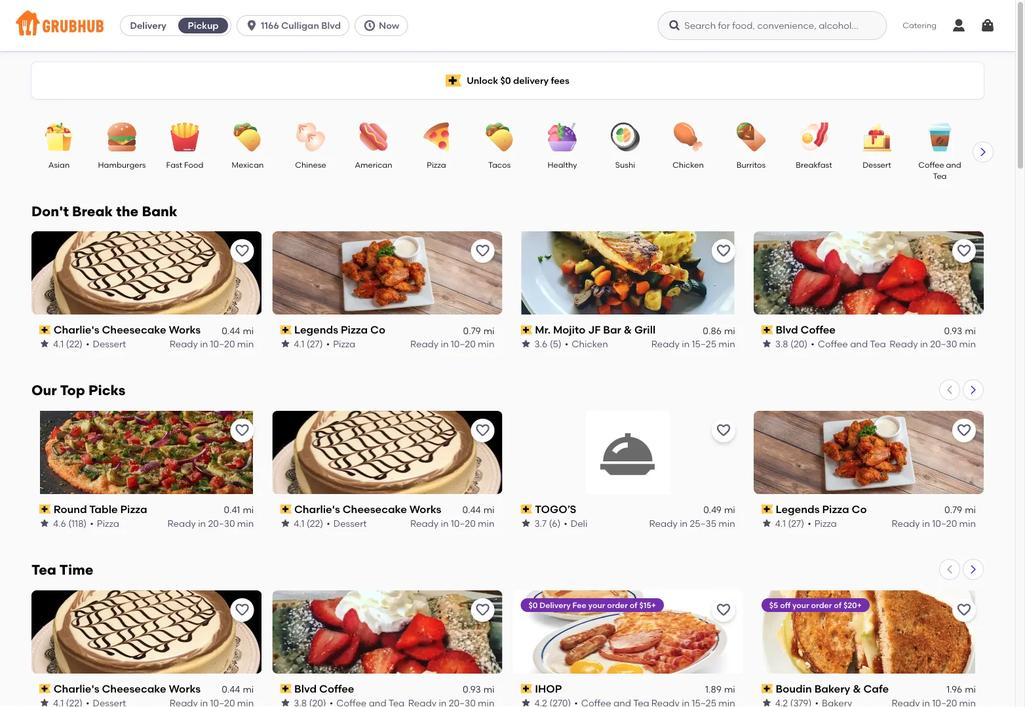 Task type: locate. For each thing, give the bounding box(es) containing it.
1 horizontal spatial co
[[852, 503, 867, 516]]

2 vertical spatial 0.44
[[222, 684, 240, 695]]

0 horizontal spatial &
[[624, 323, 632, 336]]

1 horizontal spatial delivery
[[540, 600, 571, 610]]

2 vertical spatial works
[[169, 683, 201, 695]]

1 vertical spatial blvd
[[776, 323, 798, 336]]

1 horizontal spatial your
[[793, 600, 809, 610]]

charlie's cheesecake works logo image
[[32, 231, 262, 315], [272, 411, 502, 494], [32, 590, 262, 674]]

ready in 10–20 min
[[170, 338, 254, 349], [410, 338, 495, 349], [410, 518, 495, 529], [892, 518, 976, 529]]

1 caret left icon image from the top
[[945, 385, 955, 395]]

order
[[607, 600, 628, 610], [811, 600, 832, 610]]

co
[[370, 323, 385, 336], [852, 503, 867, 516]]

0 vertical spatial • dessert
[[86, 338, 126, 349]]

now
[[379, 20, 399, 31]]

don't
[[31, 203, 69, 220]]

(27)
[[307, 338, 323, 349], [788, 518, 804, 529]]

cafe
[[864, 683, 889, 695]]

0 horizontal spatial dessert
[[93, 338, 126, 349]]

3.6 (5)
[[535, 338, 562, 349]]

0 horizontal spatial blvd coffee logo image
[[272, 590, 502, 674]]

round
[[54, 503, 87, 516]]

0 vertical spatial caret left icon image
[[945, 385, 955, 395]]

1 horizontal spatial blvd
[[321, 20, 341, 31]]

& left cafe
[[853, 683, 861, 695]]

0.86 mi
[[703, 325, 735, 336]]

0 vertical spatial chicken
[[673, 160, 704, 169]]

(20)
[[791, 338, 808, 349]]

0 horizontal spatial of
[[630, 600, 638, 610]]

delivery
[[130, 20, 166, 31], [540, 600, 571, 610]]

2 caret left icon image from the top
[[945, 564, 955, 575]]

• coffee and tea
[[811, 338, 886, 349]]

mr. mojito jf bar & grill logo image
[[513, 231, 743, 315]]

1 vertical spatial and
[[850, 338, 868, 349]]

2 vertical spatial charlie's
[[54, 683, 99, 695]]

blvd coffee for right blvd coffee logo
[[776, 323, 836, 336]]

1 horizontal spatial svg image
[[363, 19, 376, 32]]

save this restaurant button
[[230, 239, 254, 263], [471, 239, 495, 263], [712, 239, 735, 263], [952, 239, 976, 263], [230, 419, 254, 442], [471, 419, 495, 442], [712, 419, 735, 442], [952, 419, 976, 442], [230, 598, 254, 622], [471, 598, 495, 622], [712, 598, 735, 622], [952, 598, 976, 622]]

min for topmost legends pizza co logo
[[478, 338, 495, 349]]

svg image
[[245, 19, 258, 32], [363, 19, 376, 32]]

0.93 for bottommost blvd coffee logo
[[463, 684, 481, 695]]

0 vertical spatial legends pizza co logo image
[[272, 231, 502, 315]]

legends
[[294, 323, 338, 336], [776, 503, 820, 516]]

1 vertical spatial 0.44 mi
[[462, 505, 495, 516]]

chicken
[[673, 160, 704, 169], [572, 338, 608, 349]]

• dessert
[[86, 338, 126, 349], [327, 518, 367, 529]]

table
[[89, 503, 118, 516]]

2 vertical spatial charlie's cheesecake works
[[54, 683, 201, 695]]

break
[[72, 203, 113, 220]]

1 vertical spatial 20–30
[[208, 518, 235, 529]]

0 horizontal spatial blvd
[[294, 683, 317, 695]]

0 vertical spatial charlie's
[[54, 323, 99, 336]]

legends pizza co for topmost legends pizza co logo
[[294, 323, 385, 336]]

dessert image
[[854, 123, 900, 151]]

1 vertical spatial legends pizza co
[[776, 503, 867, 516]]

1.89
[[705, 684, 722, 695]]

bakery
[[815, 683, 850, 695]]

fast food image
[[162, 123, 208, 151]]

0 vertical spatial charlie's cheesecake works
[[54, 323, 201, 336]]

0 vertical spatial charlie's cheesecake works logo image
[[32, 231, 262, 315]]

svg image inside "now" button
[[363, 19, 376, 32]]

1 horizontal spatial (27)
[[788, 518, 804, 529]]

1 horizontal spatial 4.1 (27)
[[775, 518, 804, 529]]

pizza image
[[414, 123, 460, 151]]

breakfast
[[796, 160, 832, 169]]

1 vertical spatial co
[[852, 503, 867, 516]]

1 horizontal spatial and
[[946, 160, 961, 169]]

(22)
[[66, 338, 83, 349], [307, 518, 323, 529]]

min
[[237, 338, 254, 349], [478, 338, 495, 349], [719, 338, 735, 349], [959, 338, 976, 349], [237, 518, 254, 529], [478, 518, 495, 529], [719, 518, 735, 529], [959, 518, 976, 529]]

delivery left the pickup button
[[130, 20, 166, 31]]

1 horizontal spatial order
[[811, 600, 832, 610]]

caret left icon image
[[945, 385, 955, 395], [945, 564, 955, 575]]

0 horizontal spatial (27)
[[307, 338, 323, 349]]

0 vertical spatial 0.44
[[222, 325, 240, 336]]

tacos image
[[477, 123, 522, 151]]

ready in 15–25 min
[[651, 338, 735, 349]]

• deli
[[564, 518, 588, 529]]

0 horizontal spatial order
[[607, 600, 628, 610]]

2 vertical spatial charlie's cheesecake works logo image
[[32, 590, 262, 674]]

0 horizontal spatial 0.93 mi
[[463, 684, 495, 695]]

of left $15+
[[630, 600, 638, 610]]

2 your from the left
[[793, 600, 809, 610]]

0.79
[[463, 325, 481, 336], [945, 505, 962, 516]]

round table pizza
[[54, 503, 147, 516]]

1 vertical spatial 0.93
[[463, 684, 481, 695]]

$0 delivery fee your order of $15+
[[529, 600, 656, 610]]

1 horizontal spatial 0.93 mi
[[944, 325, 976, 336]]

sushi image
[[602, 123, 648, 151]]

tea time
[[31, 562, 93, 578]]

subscription pass image
[[521, 325, 532, 335], [39, 505, 51, 514], [521, 505, 532, 514], [39, 684, 51, 694]]

0 vertical spatial dessert
[[863, 160, 891, 169]]

1 vertical spatial caret left icon image
[[945, 564, 955, 575]]

1 vertical spatial charlie's cheesecake works logo image
[[272, 411, 502, 494]]

1 vertical spatial dessert
[[93, 338, 126, 349]]

1 horizontal spatial • pizza
[[326, 338, 356, 349]]

20–30 for blvd coffee
[[930, 338, 957, 349]]

min for round table pizza logo
[[237, 518, 254, 529]]

coffee
[[919, 160, 944, 169], [801, 323, 836, 336], [818, 338, 848, 349], [319, 683, 354, 695]]

svg image
[[951, 18, 967, 33], [980, 18, 996, 33], [668, 19, 681, 32]]

order left $15+
[[607, 600, 628, 610]]

0.79 mi
[[463, 325, 495, 336], [945, 505, 976, 516]]

legends pizza co
[[294, 323, 385, 336], [776, 503, 867, 516]]

delivery left fee
[[540, 600, 571, 610]]

ready in 20–30 min
[[890, 338, 976, 349], [168, 518, 254, 529]]

0 horizontal spatial 4.1 (27)
[[294, 338, 323, 349]]

works
[[169, 323, 201, 336], [409, 503, 441, 516], [169, 683, 201, 695]]

0 vertical spatial 0.93
[[944, 325, 962, 336]]

0 vertical spatial 0.44 mi
[[222, 325, 254, 336]]

caret left icon image for our top picks
[[945, 385, 955, 395]]

healthy
[[548, 160, 577, 169]]

of left "$20+" on the right
[[834, 600, 842, 610]]

0 vertical spatial cheesecake
[[102, 323, 166, 336]]

2 horizontal spatial svg image
[[980, 18, 996, 33]]

in
[[200, 338, 208, 349], [441, 338, 449, 349], [682, 338, 690, 349], [920, 338, 928, 349], [198, 518, 206, 529], [441, 518, 449, 529], [680, 518, 688, 529], [922, 518, 930, 529]]

svg image left 1166
[[245, 19, 258, 32]]

ready
[[170, 338, 198, 349], [410, 338, 439, 349], [651, 338, 680, 349], [890, 338, 918, 349], [168, 518, 196, 529], [410, 518, 439, 529], [649, 518, 678, 529], [892, 518, 920, 529]]

1 horizontal spatial tea
[[870, 338, 886, 349]]

chicken down jf
[[572, 338, 608, 349]]

2 svg image from the left
[[363, 19, 376, 32]]

mi
[[243, 325, 254, 336], [484, 325, 495, 336], [724, 325, 735, 336], [965, 325, 976, 336], [243, 505, 254, 516], [484, 505, 495, 516], [724, 505, 735, 516], [965, 505, 976, 516], [243, 684, 254, 695], [484, 684, 495, 695], [724, 684, 735, 695], [965, 684, 976, 695]]

0 horizontal spatial 20–30
[[208, 518, 235, 529]]

tacos
[[488, 160, 511, 169]]

subscription pass image
[[39, 325, 51, 335], [280, 325, 292, 335], [762, 325, 773, 335], [280, 505, 292, 514], [762, 505, 773, 514], [280, 684, 292, 694], [521, 684, 532, 694], [762, 684, 773, 694]]

caret right icon image
[[978, 147, 989, 157], [968, 385, 979, 395], [968, 564, 979, 575]]

svg image left now
[[363, 19, 376, 32]]

0 vertical spatial blvd coffee
[[776, 323, 836, 336]]

breakfast image
[[791, 123, 837, 151]]

legends for bottommost legends pizza co logo
[[776, 503, 820, 516]]

1 vertical spatial blvd coffee logo image
[[272, 590, 502, 674]]

star icon image
[[39, 339, 50, 349], [280, 339, 291, 349], [521, 339, 531, 349], [762, 339, 772, 349], [39, 518, 50, 529], [280, 518, 291, 529], [521, 518, 531, 529], [762, 518, 772, 529], [39, 698, 50, 707], [280, 698, 291, 707], [521, 698, 531, 707], [762, 698, 772, 707]]

min for bottommost legends pizza co logo
[[959, 518, 976, 529]]

bar
[[603, 323, 621, 336]]

4.1 (22)
[[53, 338, 83, 349], [294, 518, 323, 529]]

4.1
[[53, 338, 64, 349], [294, 338, 304, 349], [294, 518, 304, 529], [775, 518, 786, 529]]

blvd
[[321, 20, 341, 31], [776, 323, 798, 336], [294, 683, 317, 695]]

0 vertical spatial and
[[946, 160, 961, 169]]

0 vertical spatial 4.1 (22)
[[53, 338, 83, 349]]

0 vertical spatial 20–30
[[930, 338, 957, 349]]

$0
[[500, 75, 511, 86], [529, 600, 538, 610]]

1 vertical spatial (22)
[[307, 518, 323, 529]]

1 vertical spatial legends
[[776, 503, 820, 516]]

0.44 for legends pizza co
[[222, 325, 240, 336]]

bank
[[142, 203, 177, 220]]

1 horizontal spatial blvd coffee logo image
[[754, 231, 984, 315]]

0 vertical spatial blvd coffee logo image
[[754, 231, 984, 315]]

0 horizontal spatial 4.1 (22)
[[53, 338, 83, 349]]

1166 culligan blvd
[[261, 20, 341, 31]]

1 horizontal spatial of
[[834, 600, 842, 610]]

0.44 for blvd coffee
[[222, 684, 240, 695]]

of
[[630, 600, 638, 610], [834, 600, 842, 610]]

1 horizontal spatial legends
[[776, 503, 820, 516]]

0 vertical spatial &
[[624, 323, 632, 336]]

0.41 mi
[[224, 505, 254, 516]]

burritos image
[[728, 123, 774, 151]]

& right bar
[[624, 323, 632, 336]]

mr. mojito jf bar & grill
[[535, 323, 656, 336]]

unlock
[[467, 75, 498, 86]]

0.44
[[222, 325, 240, 336], [462, 505, 481, 516], [222, 684, 240, 695]]

10–20
[[210, 338, 235, 349], [451, 338, 476, 349], [451, 518, 476, 529], [932, 518, 957, 529]]

0 horizontal spatial delivery
[[130, 20, 166, 31]]

0 horizontal spatial ready in 20–30 min
[[168, 518, 254, 529]]

asian
[[48, 160, 70, 169]]

0 horizontal spatial tea
[[31, 562, 56, 578]]

• pizza
[[326, 338, 356, 349], [90, 518, 119, 529], [808, 518, 837, 529]]

1 vertical spatial ready in 20–30 min
[[168, 518, 254, 529]]

jf
[[588, 323, 601, 336]]

save this restaurant image
[[716, 243, 731, 259], [956, 243, 972, 259], [956, 423, 972, 438], [234, 602, 250, 618], [475, 602, 491, 618], [716, 602, 731, 618], [956, 602, 972, 618]]

chicken down chicken image
[[673, 160, 704, 169]]

25–35
[[690, 518, 717, 529]]

2 vertical spatial caret right icon image
[[968, 564, 979, 575]]

svg image inside 1166 culligan blvd button
[[245, 19, 258, 32]]

blvd coffee logo image
[[754, 231, 984, 315], [272, 590, 502, 674]]

ready in 20–30 min for round table pizza
[[168, 518, 254, 529]]

ihop
[[535, 683, 562, 695]]

delivery inside button
[[130, 20, 166, 31]]

1 horizontal spatial • dessert
[[327, 518, 367, 529]]

order left "$20+" on the right
[[811, 600, 832, 610]]

&
[[624, 323, 632, 336], [853, 683, 861, 695]]

$0 right the "unlock"
[[500, 75, 511, 86]]

and down coffee and tea image
[[946, 160, 961, 169]]

1 svg image from the left
[[245, 19, 258, 32]]

$20+
[[844, 600, 862, 610]]

blvd for right blvd coffee logo
[[776, 323, 798, 336]]

blvd coffee for bottommost blvd coffee logo
[[294, 683, 354, 695]]

top
[[60, 382, 85, 399]]

1 vertical spatial chicken
[[572, 338, 608, 349]]

charlie's for legends
[[54, 323, 99, 336]]

co for topmost legends pizza co logo
[[370, 323, 385, 336]]

0 horizontal spatial svg image
[[245, 19, 258, 32]]

coffee inside coffee and tea
[[919, 160, 944, 169]]

2 vertical spatial tea
[[31, 562, 56, 578]]

0 horizontal spatial legends
[[294, 323, 338, 336]]

legends pizza co logo image
[[272, 231, 502, 315], [754, 411, 984, 494]]

fees
[[551, 75, 570, 86]]

your right fee
[[588, 600, 605, 610]]

co for bottommost legends pizza co logo
[[852, 503, 867, 516]]

1 vertical spatial 0.79 mi
[[945, 505, 976, 516]]

min for the mr. mojito jf bar & grill logo
[[719, 338, 735, 349]]

pizza
[[427, 160, 446, 169], [341, 323, 368, 336], [333, 338, 356, 349], [120, 503, 147, 516], [822, 503, 849, 516], [97, 518, 119, 529], [815, 518, 837, 529]]

1 horizontal spatial 0.93
[[944, 325, 962, 336]]

healthy image
[[540, 123, 585, 151]]

1 horizontal spatial (22)
[[307, 518, 323, 529]]

1 of from the left
[[630, 600, 638, 610]]

1 vertical spatial 4.1 (22)
[[294, 518, 323, 529]]

blvd coffee
[[776, 323, 836, 336], [294, 683, 354, 695]]

0.93
[[944, 325, 962, 336], [463, 684, 481, 695]]

$0 left fee
[[529, 600, 538, 610]]

your right the off
[[793, 600, 809, 610]]

0 horizontal spatial legends pizza co
[[294, 323, 385, 336]]

0 horizontal spatial 0.93
[[463, 684, 481, 695]]

blvd for bottommost blvd coffee logo
[[294, 683, 317, 695]]

0 vertical spatial legends
[[294, 323, 338, 336]]

chinese
[[295, 160, 326, 169]]

1 horizontal spatial ready in 20–30 min
[[890, 338, 976, 349]]

and right (20)
[[850, 338, 868, 349]]

0 vertical spatial co
[[370, 323, 385, 336]]

1 vertical spatial &
[[853, 683, 861, 695]]

$5 off your order of $20+
[[769, 600, 862, 610]]

1 vertical spatial caret right icon image
[[968, 385, 979, 395]]

charlie's cheesecake works
[[54, 323, 201, 336], [294, 503, 441, 516], [54, 683, 201, 695]]

dessert
[[863, 160, 891, 169], [93, 338, 126, 349], [334, 518, 367, 529]]

0 vertical spatial blvd
[[321, 20, 341, 31]]

picks
[[88, 382, 126, 399]]

save this restaurant image
[[234, 243, 250, 259], [475, 243, 491, 259], [234, 423, 250, 438], [475, 423, 491, 438], [716, 423, 731, 438]]

2 vertical spatial cheesecake
[[102, 683, 166, 695]]

0.44 mi
[[222, 325, 254, 336], [462, 505, 495, 516], [222, 684, 254, 695]]

unlock $0 delivery fees
[[467, 75, 570, 86]]



Task type: describe. For each thing, give the bounding box(es) containing it.
fee
[[573, 600, 587, 610]]

catering
[[903, 21, 937, 30]]

works for blvd coffee
[[169, 683, 201, 695]]

blvd inside button
[[321, 20, 341, 31]]

chicken image
[[665, 123, 711, 151]]

4.6
[[53, 518, 66, 529]]

svg image for now
[[363, 19, 376, 32]]

3.8 (20)
[[775, 338, 808, 349]]

delivery
[[513, 75, 549, 86]]

coffee and tea image
[[917, 123, 963, 151]]

charlie's cheesecake works for blvd coffee
[[54, 683, 201, 695]]

cheesecake for legends pizza co
[[102, 323, 166, 336]]

works for legends pizza co
[[169, 323, 201, 336]]

ready in 20–30 min for blvd coffee
[[890, 338, 976, 349]]

togo's
[[535, 503, 576, 516]]

charlie's cheesecake works logo image for blvd coffee
[[32, 590, 262, 674]]

chinese image
[[288, 123, 334, 151]]

american
[[355, 160, 392, 169]]

0.44 mi for legends pizza co
[[222, 325, 254, 336]]

pickup button
[[176, 15, 231, 36]]

fast
[[166, 160, 182, 169]]

charlie's for blvd
[[54, 683, 99, 695]]

4.1 (27) for topmost legends pizza co logo
[[294, 338, 323, 349]]

cheesecake for blvd coffee
[[102, 683, 166, 695]]

subscription pass image for mr. mojito jf bar & grill
[[521, 325, 532, 335]]

svg image for 1166 culligan blvd
[[245, 19, 258, 32]]

1 vertical spatial 0.44
[[462, 505, 481, 516]]

1 vertical spatial legends pizza co logo image
[[754, 411, 984, 494]]

time
[[59, 562, 93, 578]]

1 vertical spatial delivery
[[540, 600, 571, 610]]

1166 culligan blvd button
[[237, 15, 355, 36]]

deli
[[571, 518, 588, 529]]

0 vertical spatial 0.79
[[463, 325, 481, 336]]

0 vertical spatial 0.93 mi
[[944, 325, 976, 336]]

(5)
[[550, 338, 562, 349]]

culligan
[[281, 20, 319, 31]]

ihop logo image
[[513, 590, 743, 674]]

3.8
[[775, 338, 788, 349]]

3.6
[[535, 338, 548, 349]]

mexican
[[232, 160, 264, 169]]

15–25
[[692, 338, 717, 349]]

off
[[780, 600, 791, 610]]

0 vertical spatial (22)
[[66, 338, 83, 349]]

1 horizontal spatial 0.79 mi
[[945, 505, 976, 516]]

0.49
[[704, 505, 722, 516]]

0.41
[[224, 505, 240, 516]]

0 horizontal spatial • pizza
[[90, 518, 119, 529]]

american image
[[351, 123, 397, 151]]

round table pizza logo image
[[32, 411, 262, 494]]

hamburgers
[[98, 160, 146, 169]]

1166
[[261, 20, 279, 31]]

ready in 10–20 min for bottommost legends pizza co logo
[[892, 518, 976, 529]]

food
[[184, 160, 203, 169]]

hamburgers image
[[99, 123, 145, 151]]

(118)
[[68, 518, 87, 529]]

legends for topmost legends pizza co logo
[[294, 323, 338, 336]]

tea inside coffee and tea
[[933, 171, 947, 181]]

ready in 25–35 min
[[649, 518, 735, 529]]

caret left icon image for tea time
[[945, 564, 955, 575]]

2 horizontal spatial dessert
[[863, 160, 891, 169]]

1 your from the left
[[588, 600, 605, 610]]

main navigation navigation
[[0, 0, 1015, 51]]

ready in 10–20 min for charlie's cheesecake works logo to the middle
[[410, 518, 495, 529]]

1 vertical spatial works
[[409, 503, 441, 516]]

asian image
[[36, 123, 82, 151]]

1.96
[[947, 684, 962, 695]]

ready in 10–20 min for legends pizza co's charlie's cheesecake works logo
[[170, 338, 254, 349]]

charlie's cheesecake works for legends pizza co
[[54, 323, 201, 336]]

1 vertical spatial 0.93 mi
[[463, 684, 495, 695]]

4.6 (118)
[[53, 518, 87, 529]]

legends pizza co for bottommost legends pizza co logo
[[776, 503, 867, 516]]

boudin
[[776, 683, 812, 695]]

0.44 mi for blvd coffee
[[222, 684, 254, 695]]

1 vertical spatial charlie's cheesecake works
[[294, 503, 441, 516]]

ready in 10–20 min for topmost legends pizza co logo
[[410, 338, 495, 349]]

delivery button
[[121, 15, 176, 36]]

0.93 for right blvd coffee logo
[[944, 325, 962, 336]]

2 of from the left
[[834, 600, 842, 610]]

1 vertical spatial tea
[[870, 338, 886, 349]]

1 horizontal spatial svg image
[[951, 18, 967, 33]]

1 horizontal spatial dessert
[[334, 518, 367, 529]]

(6)
[[549, 518, 561, 529]]

1 order from the left
[[607, 600, 628, 610]]

$5
[[769, 600, 778, 610]]

charlie's cheesecake works logo image for legends pizza co
[[32, 231, 262, 315]]

0.49 mi
[[704, 505, 735, 516]]

1 horizontal spatial 0.79
[[945, 505, 962, 516]]

mr.
[[535, 323, 551, 336]]

caret right icon image for tea time
[[968, 564, 979, 575]]

burritos
[[737, 160, 766, 169]]

0 horizontal spatial svg image
[[668, 19, 681, 32]]

1.96 mi
[[947, 684, 976, 695]]

mexican image
[[225, 123, 271, 151]]

caret right icon image for our top picks
[[968, 385, 979, 395]]

min for togo's logo
[[719, 518, 735, 529]]

subscription pass image for togo's
[[521, 505, 532, 514]]

0 vertical spatial $0
[[500, 75, 511, 86]]

$15+
[[639, 600, 656, 610]]

0 vertical spatial caret right icon image
[[978, 147, 989, 157]]

min for right blvd coffee logo
[[959, 338, 976, 349]]

our top picks
[[31, 382, 126, 399]]

4.1 (27) for bottommost legends pizza co logo
[[775, 518, 804, 529]]

0 horizontal spatial and
[[850, 338, 868, 349]]

fast food
[[166, 160, 203, 169]]

boudin bakery & cafe logo image
[[762, 590, 975, 674]]

20–30 for round table pizza
[[208, 518, 235, 529]]

0.86
[[703, 325, 722, 336]]

now button
[[355, 15, 413, 36]]

1 vertical spatial cheesecake
[[343, 503, 407, 516]]

2 order from the left
[[811, 600, 832, 610]]

subscription pass image for charlie's cheesecake works
[[39, 684, 51, 694]]

1.89 mi
[[705, 684, 735, 695]]

1 vertical spatial charlie's
[[294, 503, 340, 516]]

Search for food, convenience, alcohol... search field
[[658, 11, 887, 40]]

mojito
[[553, 323, 586, 336]]

• chicken
[[565, 338, 608, 349]]

sushi
[[615, 160, 635, 169]]

boudin bakery & cafe
[[776, 683, 889, 695]]

3.7 (6)
[[535, 518, 561, 529]]

0 horizontal spatial 0.79 mi
[[463, 325, 495, 336]]

catering button
[[894, 11, 946, 40]]

1 horizontal spatial chicken
[[673, 160, 704, 169]]

1 vertical spatial $0
[[529, 600, 538, 610]]

don't break the bank
[[31, 203, 177, 220]]

grubhub plus flag logo image
[[446, 74, 462, 87]]

3.7
[[535, 518, 547, 529]]

subscription pass image for round table pizza
[[39, 505, 51, 514]]

1 horizontal spatial &
[[853, 683, 861, 695]]

and inside coffee and tea
[[946, 160, 961, 169]]

grill
[[635, 323, 656, 336]]

1 vertical spatial • dessert
[[327, 518, 367, 529]]

0 vertical spatial (27)
[[307, 338, 323, 349]]

2 horizontal spatial • pizza
[[808, 518, 837, 529]]

the
[[116, 203, 139, 220]]

coffee and tea
[[919, 160, 961, 181]]

togo's logo image
[[586, 411, 670, 494]]

our
[[31, 382, 57, 399]]

1 vertical spatial (27)
[[788, 518, 804, 529]]

pickup
[[188, 20, 219, 31]]



Task type: vqa. For each thing, say whether or not it's contained in the screenshot.


